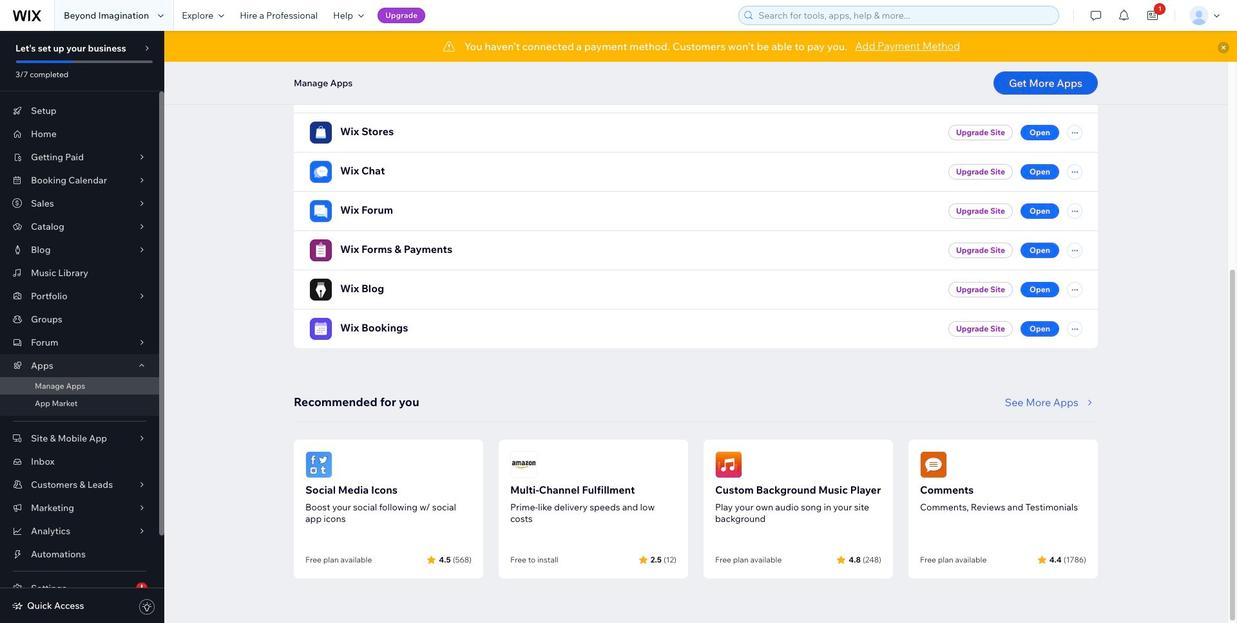 Task type: describe. For each thing, give the bounding box(es) containing it.
comments logo image
[[921, 452, 948, 479]]

multi-channel fulfillment logo image
[[511, 452, 538, 479]]

social media icons logo image
[[306, 452, 333, 479]]

sidebar element
[[0, 31, 164, 624]]



Task type: vqa. For each thing, say whether or not it's contained in the screenshot.
sell online
no



Task type: locate. For each thing, give the bounding box(es) containing it.
Search for tools, apps, help & more... field
[[755, 6, 1055, 24]]

custom background music player logo image
[[716, 452, 743, 479]]

alert
[[164, 31, 1238, 62]]



